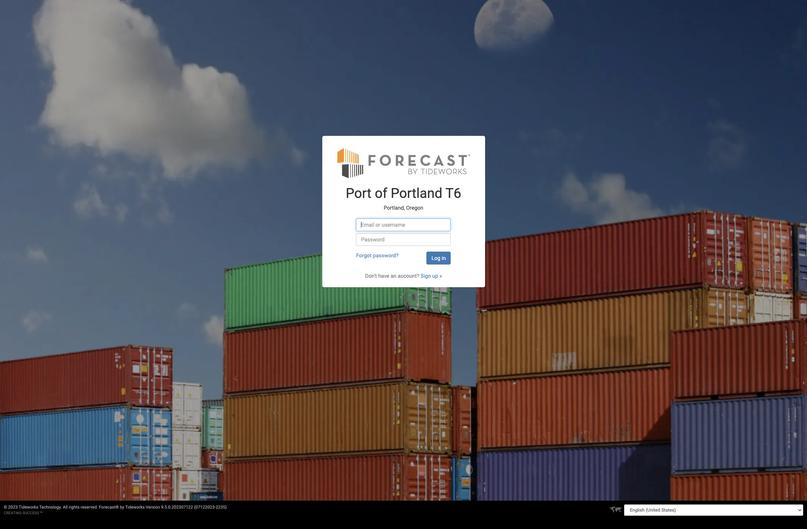 Task type: vqa. For each thing, say whether or not it's contained in the screenshot.
Tideworks to the right
yes



Task type: describe. For each thing, give the bounding box(es) containing it.
reserved.
[[81, 505, 98, 510]]

account?
[[398, 273, 419, 279]]

port of portland t6 portland, oregon
[[346, 186, 461, 211]]

sign up » link
[[421, 273, 442, 279]]

©
[[4, 505, 7, 510]]

Email or username text field
[[356, 219, 451, 231]]

forgot password? log in
[[356, 253, 446, 261]]

1 tideworks from the left
[[19, 505, 38, 510]]

don't have an account? sign up »
[[365, 273, 442, 279]]

(07122023-
[[194, 505, 216, 510]]

2023
[[8, 505, 18, 510]]

© 2023 tideworks technology. all rights reserved. forecast® by tideworks version 9.5.0.202307122 (07122023-2235) creating success ℠
[[4, 505, 227, 515]]

log in button
[[427, 252, 451, 265]]

2 tideworks from the left
[[125, 505, 145, 510]]

log
[[432, 255, 440, 261]]

forecast® by tideworks image
[[337, 147, 470, 179]]

all
[[63, 505, 68, 510]]

portland
[[391, 186, 442, 202]]

don't
[[365, 273, 377, 279]]

portland,
[[384, 205, 405, 211]]



Task type: locate. For each thing, give the bounding box(es) containing it.
t6
[[445, 186, 461, 202]]

rights
[[69, 505, 80, 510]]

by
[[120, 505, 124, 510]]

tideworks right by in the left of the page
[[125, 505, 145, 510]]

in
[[442, 255, 446, 261]]

up
[[432, 273, 438, 279]]

an
[[391, 273, 396, 279]]

port
[[346, 186, 371, 202]]

2235)
[[216, 505, 227, 510]]

℠
[[40, 511, 43, 515]]

0 horizontal spatial tideworks
[[19, 505, 38, 510]]

success
[[23, 511, 39, 515]]

forgot password? link
[[356, 253, 398, 259]]

version
[[146, 505, 160, 510]]

sign
[[421, 273, 431, 279]]

have
[[378, 273, 389, 279]]

forecast®
[[99, 505, 119, 510]]

1 horizontal spatial tideworks
[[125, 505, 145, 510]]

of
[[375, 186, 387, 202]]

»
[[439, 273, 442, 279]]

technology.
[[39, 505, 62, 510]]

tideworks up the success
[[19, 505, 38, 510]]

forgot
[[356, 253, 372, 259]]

Password password field
[[356, 233, 451, 246]]

tideworks
[[19, 505, 38, 510], [125, 505, 145, 510]]

password?
[[373, 253, 398, 259]]

creating
[[4, 511, 22, 515]]

9.5.0.202307122
[[161, 505, 193, 510]]

oregon
[[406, 205, 423, 211]]



